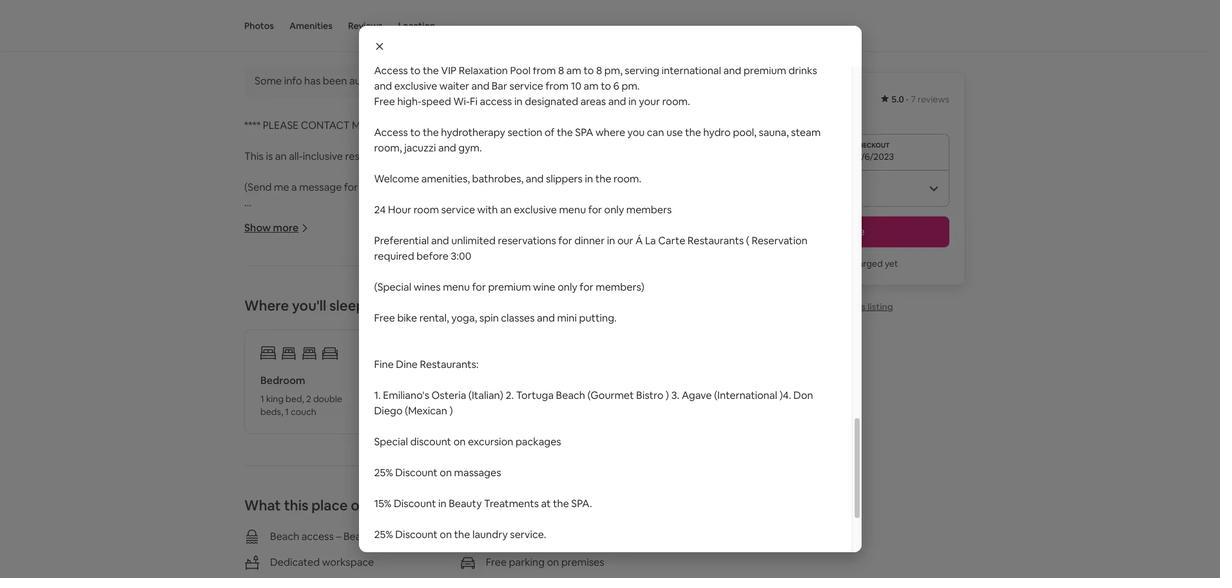 Task type: vqa. For each thing, say whether or not it's contained in the screenshot.
blocked at the top of the page
yes



Task type: locate. For each thing, give the bounding box(es) containing it.
2 vertical spatial of
[[369, 552, 379, 566]]

place
[[312, 497, 348, 515]]

language
[[536, 74, 581, 88]]

on
[[268, 227, 280, 241], [547, 556, 559, 570]]

2 horizontal spatial this
[[851, 301, 866, 313]]

dates
[[455, 212, 481, 225]]

** please read the entire description **
[[244, 274, 456, 287]]

your inside we go by the availability of the resort. some dates may show up as available or blocked here on airbnb so please send me a message first to avoid any issues with your booking
[[613, 227, 634, 241]]

for right message on the top left
[[344, 181, 358, 194]]

for down rates on the left of the page
[[369, 444, 383, 457]]

1 vertical spatial me
[[286, 552, 301, 566]]

are right "y/o"
[[318, 382, 333, 395]]

0 vertical spatial please
[[263, 119, 299, 132]]

1 horizontal spatial we
[[494, 568, 509, 579]]

entire
[[344, 274, 378, 287]]

are
[[375, 351, 390, 365], [318, 382, 333, 395]]

0 vertical spatial free
[[346, 444, 367, 457]]

everyone up superhost
[[385, 444, 430, 457]]

on inside we go by the availability of the resort. some dates may show up as available or blocked here on airbnb so please send me a message first to avoid any issues with your booking
[[268, 227, 280, 241]]

1 horizontal spatial will
[[512, 568, 527, 579]]

old
[[307, 351, 322, 365]]

for inside contact me with the ages of everyone attending the trip and how many rooms you need and i'll write you back with a quote for your vacation. we will choose the rooms that bes
[[409, 568, 423, 579]]

1 vertical spatial some
[[425, 212, 452, 225]]

a
[[469, 11, 474, 23], [292, 181, 297, 194], [259, 475, 264, 488], [371, 568, 376, 579]]

0 vertical spatial some
[[255, 74, 282, 88]]

free parking on premises
[[486, 556, 605, 570]]

photos button
[[244, 0, 274, 52]]

0 horizontal spatial are
[[318, 382, 333, 395]]

0 horizontal spatial for
[[344, 181, 358, 194]]

the left "trip"
[[477, 552, 493, 566]]

some up message
[[425, 212, 452, 225]]

1 down bed, on the left bottom of the page
[[285, 406, 289, 418]]

booking up "completely"
[[387, 320, 426, 334]]

2 vertical spatial is
[[581, 475, 588, 488]]

1 vertical spatial everyone
[[381, 552, 426, 566]]

***
[[464, 119, 476, 132]]

everyone up quote on the bottom left
[[381, 552, 426, 566]]

some inside we go by the availability of the resort. some dates may show up as available or blocked here on airbnb so please send me a message first to avoid any issues with your booking
[[425, 212, 452, 225]]

a left quote on the bottom left
[[371, 568, 376, 579]]

rooms left that
[[584, 568, 614, 579]]

this for what this place offers
[[284, 497, 309, 515]]

inclusive up message on the top left
[[303, 150, 343, 163]]

2 horizontal spatial and
[[514, 552, 532, 566]]

0 vertical spatial inclusive
[[303, 150, 343, 163]]

show more
[[244, 221, 299, 235]]

and left i'll
[[244, 568, 262, 579]]

the up back at the left bottom
[[326, 552, 342, 566]]

0 vertical spatial of
[[330, 11, 339, 23]]

book
[[432, 119, 462, 132]]

bedroom 1 king bed, 2 double beds, 1 couch
[[261, 374, 342, 418]]

0 horizontal spatial 1
[[261, 394, 264, 405]]

of inside we go by the availability of the resort. some dates may show up as available or blocked here on airbnb so please send me a message first to avoid any issues with your booking
[[361, 212, 371, 225]]

1 vertical spatial on
[[547, 556, 559, 570]]

please right **** on the left top of the page
[[263, 119, 299, 132]]

mandatory
[[379, 150, 442, 163]]

1 vertical spatial of
[[361, 212, 371, 225]]

will
[[470, 150, 485, 163], [512, 568, 527, 579]]

2 horizontal spatial for
[[409, 568, 423, 579]]

1 horizontal spatial all-
[[389, 382, 403, 395]]

7
[[912, 94, 916, 105]]

with down ages
[[348, 568, 368, 579]]

of up send
[[361, 212, 371, 225]]

as
[[548, 212, 558, 225]]

for right quote on the bottom left
[[409, 568, 423, 579]]

avoid
[[513, 227, 538, 241]]

1 vertical spatial please
[[330, 227, 366, 241]]

has
[[304, 74, 321, 88]]

is down bracelets)
[[581, 475, 588, 488]]

with left 'over'
[[411, 475, 432, 488]]

in right places
[[404, 11, 411, 23]]

write
[[276, 568, 301, 579]]

please for contact
[[263, 119, 299, 132]]

or
[[603, 212, 613, 225]]

free down wifi
[[486, 556, 507, 570]]

bedroom
[[261, 374, 306, 388]]

we
[[244, 212, 260, 225], [494, 568, 509, 579]]

1 vertical spatial this
[[561, 475, 578, 488]]

this for this is one of the few places in the area with a pool.
[[286, 11, 303, 23]]

all- right an
[[289, 150, 303, 163]]

availability
[[310, 212, 359, 225]]

we inside contact me with the ages of everyone attending the trip and how many rooms you need and i'll write you back with a quote for your vacation. we will choose the rooms that bes
[[494, 568, 509, 579]]

0 horizontal spatial inclusive
[[303, 150, 343, 163]]

0 vertical spatial will
[[470, 150, 485, 163]]

0 horizontal spatial me
[[352, 119, 367, 132]]

all-
[[289, 150, 303, 163], [389, 382, 403, 395]]

1 horizontal spatial in
[[432, 444, 440, 457]]

1 horizontal spatial 1
[[285, 406, 289, 418]]

1 horizontal spatial **
[[448, 274, 456, 287]]

1 horizontal spatial is
[[305, 11, 311, 23]]

0 horizontal spatial booking
[[244, 243, 283, 256]]

teens
[[244, 382, 272, 395]]

vip
[[244, 444, 260, 457]]

this up works:
[[284, 497, 309, 515]]

of right one
[[330, 11, 339, 23]]

of inside contact me with the ages of everyone attending the trip and how many rooms you need and i'll write you back with a quote for your vacation. we will choose the rooms that bes
[[369, 552, 379, 566]]

receive
[[322, 320, 357, 334]]

any
[[540, 227, 557, 241]]

superhost
[[359, 475, 409, 488]]

airbnb down by on the top
[[282, 227, 315, 241]]

trip
[[495, 552, 512, 566]]

1 vertical spatial we
[[494, 568, 509, 579]]

on right 'parking'
[[547, 556, 559, 570]]

and
[[324, 351, 342, 365], [514, 552, 532, 566], [244, 568, 262, 579]]

me inside contact me with the ages of everyone attending the trip and how many rooms you need and i'll write you back with a quote for your vacation. we will choose the rooms that bes
[[286, 552, 301, 566]]

all- right off
[[389, 382, 403, 395]]

beach
[[270, 530, 300, 544]]

0 vertical spatial is
[[305, 11, 311, 23]]

1 horizontal spatial me
[[397, 227, 411, 241]]

0 vertical spatial on
[[268, 227, 280, 241]]

your down attending
[[425, 568, 446, 579]]

0 horizontal spatial airbnb
[[282, 227, 315, 241]]

the left few
[[341, 11, 355, 23]]

0 vertical spatial everyone
[[385, 444, 430, 457]]

1 horizontal spatial airbnb
[[608, 475, 641, 488]]

on down go
[[268, 227, 280, 241]]

your left quote)
[[360, 181, 382, 194]]

is left one
[[305, 11, 311, 23]]

1 horizontal spatial inclusive
[[403, 382, 443, 395]]

premises
[[562, 556, 605, 570]]

1 horizontal spatial some
[[425, 212, 452, 225]]

0 horizontal spatial on
[[268, 227, 280, 241]]

1 horizontal spatial and
[[324, 351, 342, 365]]

please for read
[[255, 274, 291, 287]]

1 horizontal spatial free
[[486, 556, 507, 570]]

before
[[369, 119, 406, 132]]

please down the availability
[[330, 227, 366, 241]]

and right "trip"
[[514, 552, 532, 566]]

show
[[469, 74, 495, 88], [244, 221, 271, 235]]

you'll
[[292, 297, 327, 315]]

off
[[355, 382, 368, 395]]

1 vertical spatial for
[[369, 444, 383, 457]]

me inside we go by the availability of the resort. some dates may show up as available or blocked here on airbnb so please send me a message first to avoid any issues with your booking
[[397, 227, 411, 241]]

a left pool.
[[469, 11, 474, 23]]

this for report this listing
[[851, 301, 866, 313]]

go
[[262, 212, 275, 225]]

more
[[273, 221, 299, 235]]

with right area
[[449, 11, 467, 23]]

of for ages
[[369, 552, 379, 566]]

the left area
[[413, 11, 427, 23]]

need
[[637, 552, 661, 566]]

this right reviews,
[[561, 475, 578, 488]]

1 vertical spatial will
[[512, 568, 527, 579]]

me for contact
[[286, 552, 301, 566]]

as a 5-year consecutive superhost with over 500 five star reviews, this is the airbnb you can trust.
[[244, 475, 662, 504]]

of right ages
[[369, 552, 379, 566]]

vacation.
[[449, 568, 491, 579]]

0 horizontal spatial this
[[244, 150, 264, 163]]

1 vertical spatial me
[[397, 227, 411, 241]]

0 vertical spatial for
[[344, 181, 358, 194]]

0 vertical spatial me
[[274, 181, 289, 194]]

2 ** from the left
[[448, 274, 456, 287]]

some left the info
[[255, 74, 282, 88]]

** right description
[[448, 274, 456, 287]]

we down "trip"
[[494, 568, 509, 579]]

the right by on the top
[[291, 212, 307, 225]]

sleep
[[330, 297, 365, 315]]

beach access – beachfront
[[270, 530, 397, 544]]

and right old
[[324, 351, 342, 365]]

0 horizontal spatial is
[[266, 150, 273, 163]]

0 horizontal spatial this
[[284, 497, 309, 515]]

are right below at the left bottom
[[375, 351, 390, 365]]

dedicated workspace
[[270, 556, 374, 570]]

reviews button
[[348, 0, 383, 52]]

0 horizontal spatial **
[[244, 274, 253, 287]]

1 horizontal spatial this
[[286, 11, 303, 23]]

airbnb down bracelets)
[[608, 475, 641, 488]]

the down bracelets)
[[590, 475, 606, 488]]

where
[[244, 297, 289, 315]]

1 vertical spatial in
[[432, 444, 440, 457]]

me left a
[[397, 227, 411, 241]]

2 vertical spatial and
[[244, 568, 262, 579]]

1 horizontal spatial show
[[469, 74, 495, 88]]

this left an
[[244, 150, 264, 163]]

0 vertical spatial rooms
[[585, 552, 615, 566]]

one
[[313, 11, 328, 23]]

your down blocked
[[613, 227, 634, 241]]

kids
[[244, 351, 265, 365]]

contact me with the ages of everyone attending the trip and how many rooms you need and i'll write you back with a quote for your vacation. we will choose the rooms that bes
[[244, 552, 663, 579]]

you won't be charged yet
[[793, 258, 899, 270]]

1 vertical spatial airbnb
[[608, 475, 641, 488]]

booking down here
[[244, 243, 283, 256]]

report this listing button
[[798, 301, 894, 313]]

0 vertical spatial this
[[286, 11, 303, 23]]

for for your
[[344, 181, 358, 194]]

1 vertical spatial booking
[[387, 320, 426, 334]]

1 vertical spatial free
[[486, 556, 507, 570]]

1 vertical spatial rooms
[[584, 568, 614, 579]]

11/6/2023
[[854, 151, 895, 163]]

1 vertical spatial are
[[318, 382, 333, 395]]

will right fees
[[470, 150, 485, 163]]

so
[[317, 227, 328, 241]]

inclusive down "completely"
[[403, 382, 443, 395]]

2 vertical spatial please
[[255, 274, 291, 287]]

0 vertical spatial me
[[352, 119, 367, 132]]

1 vertical spatial inclusive
[[403, 382, 443, 395]]

amenities
[[290, 20, 333, 32]]

will down "trip"
[[512, 568, 527, 579]]

2 horizontal spatial is
[[581, 475, 588, 488]]

1 left king
[[261, 394, 264, 405]]

booking inside we go by the availability of the resort. some dates may show up as available or blocked here on airbnb so please send me a message first to avoid any issues with your booking
[[244, 243, 283, 256]]

me up write
[[286, 552, 301, 566]]

1 horizontal spatial for
[[369, 444, 383, 457]]

0 horizontal spatial some
[[255, 74, 282, 88]]

an
[[275, 150, 287, 163]]

15%
[[335, 382, 352, 395]]

this left one
[[286, 11, 303, 23]]

0 horizontal spatial all-
[[289, 150, 303, 163]]

please inside we go by the availability of the resort. some dates may show up as available or blocked here on airbnb so please send me a message first to avoid any issues with your booking
[[330, 227, 366, 241]]

0 vertical spatial this
[[851, 301, 866, 313]]

please up the where on the left of the page
[[255, 274, 291, 287]]

show left original
[[469, 74, 495, 88]]

over
[[434, 475, 455, 488]]

0 vertical spatial we
[[244, 212, 260, 225]]

** up the where on the left of the page
[[244, 274, 253, 287]]

1 vertical spatial this
[[244, 150, 264, 163]]

automatically
[[350, 74, 414, 88]]

2 vertical spatial this
[[284, 497, 309, 515]]

me for (send
[[274, 181, 289, 194]]

can
[[244, 490, 262, 504]]

1 vertical spatial and
[[514, 552, 532, 566]]

0 vertical spatial booking
[[244, 243, 283, 256]]

the
[[341, 11, 355, 23], [413, 11, 427, 23], [291, 212, 307, 225], [373, 212, 389, 225], [370, 382, 386, 395], [590, 475, 606, 488], [326, 552, 342, 566], [477, 552, 493, 566], [566, 568, 582, 579]]

it
[[268, 521, 275, 535]]

0 horizontal spatial we
[[244, 212, 260, 225]]

airbnb
[[282, 227, 315, 241], [608, 475, 641, 488]]

0 horizontal spatial will
[[470, 150, 485, 163]]

1 horizontal spatial this
[[561, 475, 578, 488]]

in up 'over'
[[432, 444, 440, 457]]

the
[[322, 274, 342, 287]]

first
[[472, 227, 498, 241]]

2 vertical spatial for
[[409, 568, 423, 579]]

is left an
[[266, 150, 273, 163]]

0 vertical spatial 1
[[261, 394, 264, 405]]

a
[[413, 227, 421, 241]]

1 ** from the left
[[244, 274, 253, 287]]

0 vertical spatial and
[[324, 351, 342, 365]]

of for availability
[[361, 212, 371, 225]]

king
[[266, 394, 284, 405]]

in
[[404, 11, 411, 23], [432, 444, 440, 457]]

1
[[261, 394, 264, 405], [285, 406, 289, 418]]

for
[[344, 181, 358, 194], [369, 444, 383, 457], [409, 568, 423, 579]]

rooms right many
[[585, 552, 615, 566]]

(members
[[496, 444, 547, 457]]

show
[[506, 212, 531, 225]]

this left listing
[[851, 301, 866, 313]]

me
[[352, 119, 367, 132], [397, 227, 411, 241]]

me right (send
[[274, 181, 289, 194]]

0 horizontal spatial in
[[404, 11, 411, 23]]

1 vertical spatial is
[[266, 150, 273, 163]]

a left 5-
[[259, 475, 264, 488]]

0 vertical spatial are
[[375, 351, 390, 365]]

0 vertical spatial all-
[[289, 150, 303, 163]]

with down or on the top of page
[[590, 227, 611, 241]]

show left by on the top
[[244, 221, 271, 235]]

0 vertical spatial airbnb
[[282, 227, 315, 241]]

is inside the "as a 5-year consecutive superhost with over 500 five star reviews, this is the airbnb you can trust."
[[581, 475, 588, 488]]

free down rates on the left of the page
[[346, 444, 367, 457]]

1 vertical spatial show
[[244, 221, 271, 235]]

resort,
[[345, 150, 377, 163]]

5.0
[[892, 94, 905, 105]]

me left before
[[352, 119, 367, 132]]

where you'll sleep
[[244, 297, 365, 315]]

we up here
[[244, 212, 260, 225]]

the down many
[[566, 568, 582, 579]]



Task type: describe. For each thing, give the bounding box(es) containing it.
teens 13-17 y/o are 15% off the all-inclusive fee.
[[244, 382, 463, 395]]

1 vertical spatial all-
[[389, 382, 403, 395]]

rates
[[360, 413, 386, 426]]

1 horizontal spatial on
[[547, 556, 559, 570]]

bracelets)
[[577, 444, 636, 457]]

a inside contact me with the ages of everyone attending the trip and how many rooms you need and i'll write you back with a quote for your vacation. we will choose the rooms that bes
[[371, 568, 376, 579]]

your left group
[[442, 444, 463, 457]]

kids 12 years old and below are completely free.
[[244, 351, 474, 365]]

here
[[244, 227, 266, 241]]

here's what you receive when booking with me:
[[244, 320, 469, 334]]

this inside the "as a 5-year consecutive superhost with over 500 five star reviews, this is the airbnb you can trust."
[[561, 475, 578, 488]]

area
[[429, 11, 447, 23]]

a left message on the top left
[[292, 181, 297, 194]]

won't
[[811, 258, 834, 270]]

dedicated
[[270, 556, 320, 570]]

airbnb inside the "as a 5-year consecutive superhost with over 500 five star reviews, this is the airbnb you can trust."
[[608, 475, 641, 488]]

location
[[398, 20, 435, 32]]

been
[[323, 74, 347, 88]]

workspace
[[322, 556, 374, 570]]

0 horizontal spatial and
[[244, 568, 262, 579]]

with inside the "as a 5-year consecutive superhost with over 500 five star reviews, this is the airbnb you can trust."
[[411, 475, 432, 488]]

resort.
[[391, 212, 423, 225]]

(send me a message for your quote)
[[244, 181, 415, 194]]

you inside the "as a 5-year consecutive superhost with over 500 five star reviews, this is the airbnb you can trust."
[[643, 475, 660, 488]]

1 horizontal spatial are
[[375, 351, 390, 365]]

this is an all-inclusive resort, mandatory fees will apply
[[244, 150, 513, 163]]

what
[[244, 497, 281, 515]]

access
[[302, 530, 334, 544]]

issues
[[559, 227, 588, 241]]

everyone inside contact me with the ages of everyone attending the trip and how many rooms you need and i'll write you back with a quote for your vacation. we will choose the rooms that bes
[[381, 552, 426, 566]]

all-
[[301, 413, 317, 426]]

0 horizontal spatial show
[[244, 221, 271, 235]]

how it works:
[[244, 521, 308, 535]]

contact
[[244, 552, 283, 566]]

quote)
[[384, 181, 415, 194]]

with inside we go by the availability of the resort. some dates may show up as available or blocked here on airbnb so please send me a message first to avoid any issues with your booking
[[590, 227, 611, 241]]

star
[[499, 475, 518, 488]]

listing
[[868, 301, 894, 313]]

as
[[244, 475, 256, 488]]

what this place offers
[[244, 497, 390, 515]]

read
[[293, 274, 320, 287]]

offers
[[351, 497, 390, 515]]

500
[[458, 475, 476, 488]]

12
[[267, 351, 277, 365]]

fee.
[[445, 382, 463, 395]]

how
[[244, 521, 266, 535]]

reviews
[[348, 20, 383, 32]]

this for this is an all-inclusive resort, mandatory fees will apply
[[244, 150, 264, 163]]

the right off
[[370, 382, 386, 395]]

many
[[557, 552, 583, 566]]

only
[[549, 444, 575, 457]]

message
[[423, 227, 470, 241]]

parking
[[509, 556, 545, 570]]

that
[[617, 568, 636, 579]]

report this listing
[[819, 301, 894, 313]]

original
[[498, 74, 534, 88]]

is for one
[[305, 11, 311, 23]]

1 vertical spatial 1
[[285, 406, 289, 418]]

double
[[313, 394, 342, 405]]

reviews
[[918, 94, 950, 105]]

0 horizontal spatial free
[[346, 444, 367, 457]]

discounted all-inclusive rates
[[244, 413, 386, 426]]

we inside we go by the availability of the resort. some dates may show up as available or blocked here on airbnb so please send me a message first to avoid any issues with your booking
[[244, 212, 260, 225]]

year
[[276, 475, 297, 488]]

the inside the "as a 5-year consecutive superhost with over 500 five star reviews, this is the airbnb you can trust."
[[590, 475, 606, 488]]

translated.
[[416, 74, 467, 88]]

consecutive
[[299, 475, 356, 488]]

a inside the "as a 5-year consecutive superhost with over 500 five star reviews, this is the airbnb you can trust."
[[259, 475, 264, 488]]

about this space dialog
[[359, 26, 862, 553]]

airbnb inside we go by the availability of the resort. some dates may show up as available or blocked here on airbnb so please send me a message first to avoid any issues with your booking
[[282, 227, 315, 241]]

when
[[359, 320, 385, 334]]

some info has been automatically translated. show original language
[[255, 74, 581, 88]]

quote
[[378, 568, 407, 579]]

wifi
[[486, 530, 505, 544]]

reviews,
[[521, 475, 559, 488]]

show more button
[[244, 221, 309, 235]]

0 vertical spatial in
[[404, 11, 411, 23]]

0 vertical spatial show
[[469, 74, 495, 88]]

message
[[299, 181, 342, 194]]

contact
[[301, 119, 350, 132]]

·
[[907, 94, 909, 105]]

available
[[560, 212, 601, 225]]

five
[[478, 475, 497, 488]]

is for an
[[266, 150, 273, 163]]

2
[[306, 394, 311, 405]]

the up send
[[373, 212, 389, 225]]

will inside contact me with the ages of everyone attending the trip and how many rooms you need and i'll write you back with a quote for your vacation. we will choose the rooms that bes
[[512, 568, 527, 579]]

me:
[[451, 320, 469, 334]]

1 horizontal spatial booking
[[387, 320, 426, 334]]

attending
[[428, 552, 474, 566]]

what
[[276, 320, 300, 334]]

with left me:
[[428, 320, 449, 334]]

17
[[288, 382, 298, 395]]

for for everyone
[[369, 444, 383, 457]]

free.
[[448, 351, 474, 365]]

**** please contact me before you book ***
[[244, 119, 476, 132]]

beds,
[[261, 406, 283, 418]]

your inside contact me with the ages of everyone attending the trip and how many rooms you need and i'll write you back with a quote for your vacation. we will choose the rooms that bes
[[425, 568, 446, 579]]

pool.
[[476, 11, 496, 23]]

by
[[277, 212, 289, 225]]

apply
[[487, 150, 513, 163]]

with down access
[[303, 552, 324, 566]]

charged
[[849, 258, 883, 270]]

wristbands
[[290, 444, 344, 457]]



